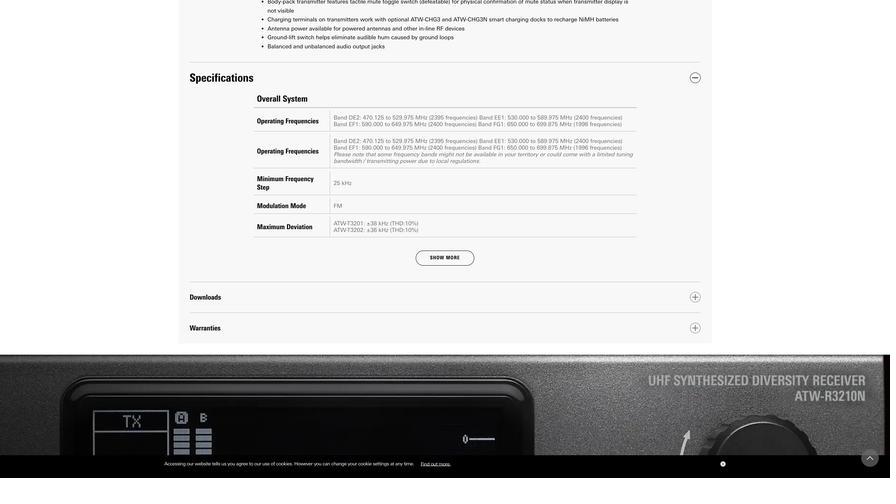 Task type: vqa. For each thing, say whether or not it's contained in the screenshot.
Play
no



Task type: describe. For each thing, give the bounding box(es) containing it.
not inside band de2: 470.125 to 529.975 mhz (2395 frequencies)  band ee1: 530.000 to 589.975 mhz (2400 frequencies) band ef1: 590.000 to 649.975 mhz (2400 frequencies) band fg1: 650.000 to 699.875 mhz (1996 frequencies) please note that some frequency bands might not be available in your territory or could come with a limited tuning bandwidth / transmitting power due to local regulations.
[[455, 151, 464, 158]]

tells
[[212, 461, 220, 467]]

powered
[[342, 25, 365, 32]]

modulation mode
[[257, 202, 306, 210]]

cross image
[[721, 463, 724, 466]]

frequency
[[393, 151, 419, 158]]

ground
[[419, 34, 438, 41]]

maximum
[[257, 223, 285, 231]]

minimum
[[257, 175, 284, 183]]

fg1: for band de2: 470.125 to 529.975 mhz (2395 frequencies)  band ee1: 530.000 to 589.975 mhz (2400 frequencies) band ef1: 590.000 to 649.975 mhz (2400 frequencies) band fg1: 650.000 to 699.875 mhz (1996 frequencies) please note that some frequency bands might not be available in your territory or could come with a limited tuning bandwidth / transmitting power due to local regulations.
[[493, 145, 506, 151]]

649.975 for band de2: 470.125 to 529.975 mhz (2395 frequencies)  band ee1: 530.000 to 589.975 mhz (2400 frequencies) band ef1: 590.000 to 649.975 mhz (2400 frequencies) band fg1: 650.000 to 699.875 mhz (1996 frequencies) please note that some frequency bands might not be available in your territory or could come with a limited tuning bandwidth / transmitting power due to local regulations.
[[392, 145, 413, 151]]

deviation
[[287, 223, 313, 231]]

any
[[395, 461, 403, 467]]

chg3n
[[468, 16, 487, 23]]

de2: for band de2: 470.125 to 529.975 mhz (2395 frequencies)  band ee1: 530.000 to 589.975 mhz (2400 frequencies) band ef1: 590.000 to 649.975 mhz (2400 frequencies) band fg1: 650.000 to 699.875 mhz (1996 frequencies) please note that some frequency bands might not be available in your territory or could come with a limited tuning bandwidth / transmitting power due to local regulations.
[[349, 138, 361, 145]]

(2395 for band de2: 470.125 to 529.975 mhz (2395 frequencies)  band ee1: 530.000 to 589.975 mhz (2400 frequencies) band ef1: 590.000 to 649.975 mhz (2400 frequencies) band fg1: 650.000 to 699.875 mhz (1996 frequencies) please note that some frequency bands might not be available in your territory or could come with a limited tuning bandwidth / transmitting power due to local regulations.
[[429, 138, 444, 145]]

pack
[[283, 0, 295, 5]]

toggle
[[383, 0, 399, 5]]

band de2: 470.125 to 529.975 mhz (2395 frequencies)  band ee1: 530.000 to 589.975 mhz (2400 frequencies) band ef1: 590.000 to 649.975 mhz (2400 frequencies) band fg1: 650.000 to 699.875 mhz (1996 frequencies) please note that some frequency bands might not be available in your territory or could come with a limited tuning bandwidth / transmitting power due to local regulations.
[[334, 138, 633, 165]]

physical
[[461, 0, 482, 5]]

589.975 for band de2: 470.125 to 529.975 mhz (2395 frequencies)  band ee1: 530.000 to 589.975 mhz (2400 frequencies) band ef1: 590.000 to 649.975 mhz (2400 frequencies) band fg1: 650.000 to 699.875 mhz (1996 frequencies)
[[537, 115, 559, 121]]

470.125 for band de2: 470.125 to 529.975 mhz (2395 frequencies)  band ee1: 530.000 to 589.975 mhz (2400 frequencies) band ef1: 590.000 to 649.975 mhz (2400 frequencies) band fg1: 650.000 to 699.875 mhz (1996 frequencies) please note that some frequency bands might not be available in your territory or could come with a limited tuning bandwidth / transmitting power due to local regulations.
[[363, 138, 384, 145]]

530.000 for band de2: 470.125 to 529.975 mhz (2395 frequencies)  band ee1: 530.000 to 589.975 mhz (2400 frequencies) band ef1: 590.000 to 649.975 mhz (2400 frequencies) band fg1: 650.000 to 699.875 mhz (1996 frequencies) please note that some frequency bands might not be available in your territory or could come with a limited tuning bandwidth / transmitting power due to local regulations.
[[508, 138, 529, 145]]

1 operating from the top
[[257, 117, 284, 125]]

overall system
[[257, 94, 308, 104]]

bands
[[421, 151, 437, 158]]

work
[[360, 16, 373, 23]]

0 vertical spatial for
[[452, 0, 459, 5]]

accessing
[[164, 461, 186, 467]]

batteries
[[596, 16, 619, 23]]

eliminate
[[332, 34, 356, 41]]

confirmation
[[484, 0, 517, 5]]

territory
[[517, 151, 538, 158]]

status
[[540, 0, 556, 5]]

699.875 for band de2: 470.125 to 529.975 mhz (2395 frequencies)  band ee1: 530.000 to 589.975 mhz (2400 frequencies) band ef1: 590.000 to 649.975 mhz (2400 frequencies) band fg1: 650.000 to 699.875 mhz (1996 frequencies)
[[537, 121, 558, 128]]

charging
[[506, 16, 529, 23]]

optional
[[388, 16, 409, 23]]

on
[[319, 16, 325, 23]]

specifications
[[190, 71, 254, 85]]

(1996 for band de2: 470.125 to 529.975 mhz (2395 frequencies)  band ee1: 530.000 to 589.975 mhz (2400 frequencies) band ef1: 590.000 to 649.975 mhz (2400 frequencies) band fg1: 650.000 to 699.875 mhz (1996 frequencies)
[[574, 121, 588, 128]]

1 transmitter from the left
[[297, 0, 326, 5]]

balanced
[[268, 43, 292, 50]]

de2: for band de2: 470.125 to 529.975 mhz (2395 frequencies)  band ee1: 530.000 to 589.975 mhz (2400 frequencies) band ef1: 590.000 to 649.975 mhz (2400 frequencies) band fg1: 650.000 to 699.875 mhz (1996 frequencies)
[[349, 115, 361, 121]]

649.975 for band de2: 470.125 to 529.975 mhz (2395 frequencies)  band ee1: 530.000 to 589.975 mhz (2400 frequencies) band ef1: 590.000 to 649.975 mhz (2400 frequencies) band fg1: 650.000 to 699.875 mhz (1996 frequencies)
[[392, 121, 413, 128]]

2 operating from the top
[[257, 147, 284, 156]]

tuning
[[616, 151, 633, 158]]

us
[[221, 461, 226, 467]]

antenna
[[268, 25, 290, 32]]

ground-
[[268, 34, 289, 41]]

note
[[352, 151, 364, 158]]

jacks
[[372, 43, 385, 50]]

devices
[[445, 25, 465, 32]]

please
[[334, 151, 351, 158]]

when
[[558, 0, 572, 5]]

ef1: for band de2: 470.125 to 529.975 mhz (2395 frequencies)  band ee1: 530.000 to 589.975 mhz (2400 frequencies) band ef1: 590.000 to 649.975 mhz (2400 frequencies) band fg1: 650.000 to 699.875 mhz (1996 frequencies) please note that some frequency bands might not be available in your territory or could come with a limited tuning bandwidth / transmitting power due to local regulations.
[[349, 145, 360, 151]]

1 our from the left
[[187, 461, 194, 467]]

charging
[[268, 16, 291, 23]]

1 vertical spatial switch
[[297, 34, 314, 41]]

/
[[363, 158, 365, 165]]

show more button
[[416, 251, 474, 266]]

lift
[[289, 34, 296, 41]]

some
[[377, 151, 392, 158]]

be
[[466, 151, 472, 158]]

not inside "body-pack transmitter features tactile mute toggle switch (defeatable) for physical confirmation of mute status when transmitter display is not visible charging terminals on transmitters work with optional atw-chg3 and atw-chg3n smart charging docks to recharge nimh batteries antenna power available for powered antennas and other in-line rf devices ground-lift switch helps eliminate audible hum caused by ground loops balanced and unbalanced audio output jacks"
[[268, 7, 276, 14]]

2 operating frequencies from the top
[[257, 147, 319, 156]]

rf
[[437, 25, 444, 32]]

unbalanced
[[305, 43, 335, 50]]

2 frequencies from the top
[[286, 147, 319, 156]]

0 vertical spatial and
[[442, 16, 452, 23]]

docks
[[530, 16, 546, 23]]

agree
[[236, 461, 248, 467]]

470.125 for band de2: 470.125 to 529.975 mhz (2395 frequencies)  band ee1: 530.000 to 589.975 mhz (2400 frequencies) band ef1: 590.000 to 649.975 mhz (2400 frequencies) band fg1: 650.000 to 699.875 mhz (1996 frequencies)
[[363, 115, 384, 121]]

589.975 for band de2: 470.125 to 529.975 mhz (2395 frequencies)  band ee1: 530.000 to 589.975 mhz (2400 frequencies) band ef1: 590.000 to 649.975 mhz (2400 frequencies) band fg1: 650.000 to 699.875 mhz (1996 frequencies) please note that some frequency bands might not be available in your territory or could come with a limited tuning bandwidth / transmitting power due to local regulations.
[[537, 138, 559, 145]]

2 mute from the left
[[525, 0, 539, 5]]

1 frequencies from the top
[[286, 117, 319, 125]]

a
[[592, 151, 595, 158]]

change
[[331, 461, 347, 467]]

loops
[[440, 34, 454, 41]]

time.
[[404, 461, 414, 467]]

out
[[431, 461, 438, 467]]

plus image for downloads
[[692, 295, 698, 301]]

line
[[426, 25, 435, 32]]

downloads
[[190, 294, 221, 302]]

25 khz
[[334, 180, 352, 187]]

find out more. link
[[416, 459, 456, 470]]

limited
[[597, 151, 615, 158]]

1 vertical spatial of
[[271, 461, 275, 467]]

other
[[404, 25, 417, 32]]

hum
[[378, 34, 390, 41]]

1 vertical spatial and
[[392, 25, 402, 32]]

visible
[[278, 7, 294, 14]]

accessing our website tells us you agree to our use of cookies. however you can change your cookie settings at any time.
[[164, 461, 416, 467]]

at
[[390, 461, 394, 467]]

with inside "body-pack transmitter features tactile mute toggle switch (defeatable) for physical confirmation of mute status when transmitter display is not visible charging terminals on transmitters work with optional atw-chg3 and atw-chg3n smart charging docks to recharge nimh batteries antenna power available for powered antennas and other in-line rf devices ground-lift switch helps eliminate audible hum caused by ground loops balanced and unbalanced audio output jacks"
[[375, 16, 386, 23]]

in
[[498, 151, 503, 158]]

699.875 for band de2: 470.125 to 529.975 mhz (2395 frequencies)  band ee1: 530.000 to 589.975 mhz (2400 frequencies) band ef1: 590.000 to 649.975 mhz (2400 frequencies) band fg1: 650.000 to 699.875 mhz (1996 frequencies) please note that some frequency bands might not be available in your territory or could come with a limited tuning bandwidth / transmitting power due to local regulations.
[[537, 145, 558, 151]]

1 operating frequencies from the top
[[257, 117, 319, 125]]

your inside band de2: 470.125 to 529.975 mhz (2395 frequencies)  band ee1: 530.000 to 589.975 mhz (2400 frequencies) band ef1: 590.000 to 649.975 mhz (2400 frequencies) band fg1: 650.000 to 699.875 mhz (1996 frequencies) please note that some frequency bands might not be available in your territory or could come with a limited tuning bandwidth / transmitting power due to local regulations.
[[504, 151, 516, 158]]

atw-t3201: ±38 khz (thd:10%) atw-t3202: ±36 khz (thd:10%)
[[334, 221, 418, 234]]

regulations.
[[450, 158, 481, 165]]

t3201:
[[348, 221, 365, 227]]

or
[[540, 151, 545, 158]]

of inside "body-pack transmitter features tactile mute toggle switch (defeatable) for physical confirmation of mute status when transmitter display is not visible charging terminals on transmitters work with optional atw-chg3 and atw-chg3n smart charging docks to recharge nimh batteries antenna power available for powered antennas and other in-line rf devices ground-lift switch helps eliminate audible hum caused by ground loops balanced and unbalanced audio output jacks"
[[518, 0, 524, 5]]

however
[[294, 461, 313, 467]]

0 horizontal spatial for
[[334, 25, 341, 32]]

590.000 for band de2: 470.125 to 529.975 mhz (2395 frequencies)  band ee1: 530.000 to 589.975 mhz (2400 frequencies) band ef1: 590.000 to 649.975 mhz (2400 frequencies) band fg1: 650.000 to 699.875 mhz (1996 frequencies) please note that some frequency bands might not be available in your territory or could come with a limited tuning bandwidth / transmitting power due to local regulations.
[[362, 145, 383, 151]]

more
[[446, 255, 460, 261]]

body-pack transmitter features tactile mute toggle switch (defeatable) for physical confirmation of mute status when transmitter display is not visible charging terminals on transmitters work with optional atw-chg3 and atw-chg3n smart charging docks to recharge nimh batteries antenna power available for powered antennas and other in-line rf devices ground-lift switch helps eliminate audible hum caused by ground loops balanced and unbalanced audio output jacks
[[268, 0, 628, 50]]

plus image for warranties
[[692, 325, 698, 332]]



Task type: locate. For each thing, give the bounding box(es) containing it.
our
[[187, 461, 194, 467], [254, 461, 261, 467]]

available left "in"
[[474, 151, 496, 158]]

mute left status at the top of the page
[[525, 0, 539, 5]]

1 vertical spatial power
[[400, 158, 416, 165]]

(2395 inside band de2: 470.125 to 529.975 mhz (2395 frequencies)  band ee1: 530.000 to 589.975 mhz (2400 frequencies) band ef1: 590.000 to 649.975 mhz (2400 frequencies) band fg1: 650.000 to 699.875 mhz (1996 frequencies) please note that some frequency bands might not be available in your territory or could come with a limited tuning bandwidth / transmitting power due to local regulations.
[[429, 138, 444, 145]]

display
[[604, 0, 623, 5]]

589.975
[[537, 115, 559, 121], [537, 138, 559, 145]]

(1996 inside the band de2: 470.125 to 529.975 mhz (2395 frequencies)  band ee1: 530.000 to 589.975 mhz (2400 frequencies) band ef1: 590.000 to 649.975 mhz (2400 frequencies) band fg1: 650.000 to 699.875 mhz (1996 frequencies)
[[574, 121, 588, 128]]

1 vertical spatial with
[[579, 151, 590, 158]]

ef1: for band de2: 470.125 to 529.975 mhz (2395 frequencies)  band ee1: 530.000 to 589.975 mhz (2400 frequencies) band ef1: 590.000 to 649.975 mhz (2400 frequencies) band fg1: 650.000 to 699.875 mhz (1996 frequencies)
[[349, 121, 360, 128]]

0 vertical spatial ee1:
[[494, 115, 506, 121]]

1 (1996 from the top
[[574, 121, 588, 128]]

0 vertical spatial (2395
[[429, 115, 444, 121]]

650.000 inside band de2: 470.125 to 529.975 mhz (2395 frequencies)  band ee1: 530.000 to 589.975 mhz (2400 frequencies) band ef1: 590.000 to 649.975 mhz (2400 frequencies) band fg1: 650.000 to 699.875 mhz (1996 frequencies) please note that some frequency bands might not be available in your territory or could come with a limited tuning bandwidth / transmitting power due to local regulations.
[[507, 145, 528, 151]]

0 horizontal spatial available
[[309, 25, 332, 32]]

2 plus image from the top
[[692, 325, 698, 332]]

1 fg1: from the top
[[493, 121, 506, 128]]

1 horizontal spatial of
[[518, 0, 524, 5]]

2 our from the left
[[254, 461, 261, 467]]

2 (2395 from the top
[[429, 138, 444, 145]]

1 vertical spatial fg1:
[[493, 145, 506, 151]]

not left be
[[455, 151, 464, 158]]

available inside "body-pack transmitter features tactile mute toggle switch (defeatable) for physical confirmation of mute status when transmitter display is not visible charging terminals on transmitters work with optional atw-chg3 and atw-chg3n smart charging docks to recharge nimh batteries antenna power available for powered antennas and other in-line rf devices ground-lift switch helps eliminate audible hum caused by ground loops balanced and unbalanced audio output jacks"
[[309, 25, 332, 32]]

frequencies)
[[446, 115, 478, 121], [590, 115, 623, 121], [445, 121, 477, 128], [590, 121, 622, 128], [446, 138, 478, 145], [590, 138, 623, 145], [445, 145, 477, 151], [590, 145, 622, 151]]

530.000
[[508, 115, 529, 121], [508, 138, 529, 145]]

fg1: left territory
[[493, 145, 506, 151]]

1 vertical spatial 589.975
[[537, 138, 559, 145]]

fg1: inside the band de2: 470.125 to 529.975 mhz (2395 frequencies)  band ee1: 530.000 to 589.975 mhz (2400 frequencies) band ef1: 590.000 to 649.975 mhz (2400 frequencies) band fg1: 650.000 to 699.875 mhz (1996 frequencies)
[[493, 121, 506, 128]]

1 470.125 from the top
[[363, 115, 384, 121]]

0 horizontal spatial mute
[[367, 0, 381, 5]]

2 530.000 from the top
[[508, 138, 529, 145]]

by
[[412, 34, 418, 41]]

1 vertical spatial 650.000
[[507, 145, 528, 151]]

frequencies
[[286, 117, 319, 125], [286, 147, 319, 156]]

1 (2395 from the top
[[429, 115, 444, 121]]

649.975 up transmitting
[[392, 145, 413, 151]]

frequencies up frequency
[[286, 147, 319, 156]]

1 vertical spatial for
[[334, 25, 341, 32]]

2 590.000 from the top
[[362, 145, 383, 151]]

you left "can"
[[314, 461, 321, 467]]

cookie
[[358, 461, 372, 467]]

699.875 inside band de2: 470.125 to 529.975 mhz (2395 frequencies)  band ee1: 530.000 to 589.975 mhz (2400 frequencies) band ef1: 590.000 to 649.975 mhz (2400 frequencies) band fg1: 650.000 to 699.875 mhz (1996 frequencies) please note that some frequency bands might not be available in your territory or could come with a limited tuning bandwidth / transmitting power due to local regulations.
[[537, 145, 558, 151]]

terminals
[[293, 16, 317, 23]]

transmitter up terminals
[[297, 0, 326, 5]]

649.975 inside the band de2: 470.125 to 529.975 mhz (2395 frequencies)  band ee1: 530.000 to 589.975 mhz (2400 frequencies) band ef1: 590.000 to 649.975 mhz (2400 frequencies) band fg1: 650.000 to 699.875 mhz (1996 frequencies)
[[392, 121, 413, 128]]

(1996 inside band de2: 470.125 to 529.975 mhz (2395 frequencies)  band ee1: 530.000 to 589.975 mhz (2400 frequencies) band ef1: 590.000 to 649.975 mhz (2400 frequencies) band fg1: 650.000 to 699.875 mhz (1996 frequencies) please note that some frequency bands might not be available in your territory or could come with a limited tuning bandwidth / transmitting power due to local regulations.
[[574, 145, 588, 151]]

0 horizontal spatial transmitter
[[297, 0, 326, 5]]

(thd:10%)
[[390, 221, 418, 227], [390, 227, 418, 234]]

0 vertical spatial fg1:
[[493, 121, 506, 128]]

0 vertical spatial power
[[291, 25, 308, 32]]

fg1: inside band de2: 470.125 to 529.975 mhz (2395 frequencies)  band ee1: 530.000 to 589.975 mhz (2400 frequencies) band ef1: 590.000 to 649.975 mhz (2400 frequencies) band fg1: 650.000 to 699.875 mhz (1996 frequencies) please note that some frequency bands might not be available in your territory or could come with a limited tuning bandwidth / transmitting power due to local regulations.
[[493, 145, 506, 151]]

650.000 inside the band de2: 470.125 to 529.975 mhz (2395 frequencies)  band ee1: 530.000 to 589.975 mhz (2400 frequencies) band ef1: 590.000 to 649.975 mhz (2400 frequencies) band fg1: 650.000 to 699.875 mhz (1996 frequencies)
[[507, 121, 528, 128]]

650.000
[[507, 121, 528, 128], [507, 145, 528, 151]]

operating frequencies up frequency
[[257, 147, 319, 156]]

(1996 up the come
[[574, 121, 588, 128]]

frequencies down system
[[286, 117, 319, 125]]

plus image
[[692, 295, 698, 301], [692, 325, 698, 332]]

arrow up image
[[867, 455, 873, 462]]

our left use
[[254, 461, 261, 467]]

1 vertical spatial ef1:
[[349, 145, 360, 151]]

1 mute from the left
[[367, 0, 381, 5]]

2 you from the left
[[314, 461, 321, 467]]

2 transmitter from the left
[[574, 0, 603, 5]]

for
[[452, 0, 459, 5], [334, 25, 341, 32]]

2 fg1: from the top
[[493, 145, 506, 151]]

with left a
[[579, 151, 590, 158]]

of
[[518, 0, 524, 5], [271, 461, 275, 467]]

1 589.975 from the top
[[537, 115, 559, 121]]

recharge
[[554, 16, 577, 23]]

650.000 for band de2: 470.125 to 529.975 mhz (2395 frequencies)  band ee1: 530.000 to 589.975 mhz (2400 frequencies) band ef1: 590.000 to 649.975 mhz (2400 frequencies) band fg1: 650.000 to 699.875 mhz (1996 frequencies) please note that some frequency bands might not be available in your territory or could come with a limited tuning bandwidth / transmitting power due to local regulations.
[[507, 145, 528, 151]]

fg1: for band de2: 470.125 to 529.975 mhz (2395 frequencies)  band ee1: 530.000 to 589.975 mhz (2400 frequencies) band ef1: 590.000 to 649.975 mhz (2400 frequencies) band fg1: 650.000 to 699.875 mhz (1996 frequencies)
[[493, 121, 506, 128]]

2 horizontal spatial and
[[442, 16, 452, 23]]

could
[[547, 151, 561, 158]]

power inside band de2: 470.125 to 529.975 mhz (2395 frequencies)  band ee1: 530.000 to 589.975 mhz (2400 frequencies) band ef1: 590.000 to 649.975 mhz (2400 frequencies) band fg1: 650.000 to 699.875 mhz (1996 frequencies) please note that some frequency bands might not be available in your territory or could come with a limited tuning bandwidth / transmitting power due to local regulations.
[[400, 158, 416, 165]]

1 plus image from the top
[[692, 295, 698, 301]]

2 (1996 from the top
[[574, 145, 588, 151]]

1 horizontal spatial available
[[474, 151, 496, 158]]

frequency
[[285, 175, 314, 183]]

529.975 for band de2: 470.125 to 529.975 mhz (2395 frequencies)  band ee1: 530.000 to 589.975 mhz (2400 frequencies) band ef1: 590.000 to 649.975 mhz (2400 frequencies) band fg1: 650.000 to 699.875 mhz (1996 frequencies)
[[393, 115, 414, 121]]

ef1: inside band de2: 470.125 to 529.975 mhz (2395 frequencies)  band ee1: 530.000 to 589.975 mhz (2400 frequencies) band ef1: 590.000 to 649.975 mhz (2400 frequencies) band fg1: 650.000 to 699.875 mhz (1996 frequencies) please note that some frequency bands might not be available in your territory or could come with a limited tuning bandwidth / transmitting power due to local regulations.
[[349, 145, 360, 151]]

(1996 for band de2: 470.125 to 529.975 mhz (2395 frequencies)  band ee1: 530.000 to 589.975 mhz (2400 frequencies) band ef1: 590.000 to 649.975 mhz (2400 frequencies) band fg1: 650.000 to 699.875 mhz (1996 frequencies) please note that some frequency bands might not be available in your territory or could come with a limited tuning bandwidth / transmitting power due to local regulations.
[[574, 145, 588, 151]]

(thd:10%) right ±36
[[390, 227, 418, 234]]

to inside "body-pack transmitter features tactile mute toggle switch (defeatable) for physical confirmation of mute status when transmitter display is not visible charging terminals on transmitters work with optional atw-chg3 and atw-chg3n smart charging docks to recharge nimh batteries antenna power available for powered antennas and other in-line rf devices ground-lift switch helps eliminate audible hum caused by ground loops balanced and unbalanced audio output jacks"
[[547, 16, 553, 23]]

operating down the overall
[[257, 117, 284, 125]]

530.000 inside the band de2: 470.125 to 529.975 mhz (2395 frequencies)  band ee1: 530.000 to 589.975 mhz (2400 frequencies) band ef1: 590.000 to 649.975 mhz (2400 frequencies) band fg1: 650.000 to 699.875 mhz (1996 frequencies)
[[508, 115, 529, 121]]

590.000 for band de2: 470.125 to 529.975 mhz (2395 frequencies)  band ee1: 530.000 to 589.975 mhz (2400 frequencies) band ef1: 590.000 to 649.975 mhz (2400 frequencies) band fg1: 650.000 to 699.875 mhz (1996 frequencies)
[[362, 121, 383, 128]]

0 vertical spatial de2:
[[349, 115, 361, 121]]

1 vertical spatial (1996
[[574, 145, 588, 151]]

ef1: up bandwidth on the top left of page
[[349, 145, 360, 151]]

find out more.
[[421, 461, 451, 467]]

operating frequencies down overall system
[[257, 117, 319, 125]]

cookies.
[[276, 461, 293, 467]]

1 vertical spatial 529.975
[[393, 138, 414, 145]]

smart
[[489, 16, 504, 23]]

0 vertical spatial operating
[[257, 117, 284, 125]]

590.000 up the /
[[362, 145, 383, 151]]

nimh
[[579, 16, 594, 23]]

1 vertical spatial operating frequencies
[[257, 147, 319, 156]]

1 horizontal spatial our
[[254, 461, 261, 467]]

transmitting
[[367, 158, 398, 165]]

590.000 inside band de2: 470.125 to 529.975 mhz (2395 frequencies)  band ee1: 530.000 to 589.975 mhz (2400 frequencies) band ef1: 590.000 to 649.975 mhz (2400 frequencies) band fg1: 650.000 to 699.875 mhz (1996 frequencies) please note that some frequency bands might not be available in your territory or could come with a limited tuning bandwidth / transmitting power due to local regulations.
[[362, 145, 383, 151]]

maximum deviation
[[257, 223, 313, 231]]

2 650.000 from the top
[[507, 145, 528, 151]]

0 vertical spatial 649.975
[[392, 121, 413, 128]]

0 vertical spatial your
[[504, 151, 516, 158]]

1 you from the left
[[228, 461, 235, 467]]

0 vertical spatial switch
[[401, 0, 418, 5]]

2 470.125 from the top
[[363, 138, 384, 145]]

1 de2: from the top
[[349, 115, 361, 121]]

(2395 inside the band de2: 470.125 to 529.975 mhz (2395 frequencies)  band ee1: 530.000 to 589.975 mhz (2400 frequencies) band ef1: 590.000 to 649.975 mhz (2400 frequencies) band fg1: 650.000 to 699.875 mhz (1996 frequencies)
[[429, 115, 444, 121]]

you right us
[[228, 461, 235, 467]]

0 vertical spatial with
[[375, 16, 386, 23]]

transmitter up nimh
[[574, 0, 603, 5]]

2 529.975 from the top
[[393, 138, 414, 145]]

your left cookie
[[348, 461, 357, 467]]

1 horizontal spatial your
[[504, 151, 516, 158]]

2 ee1: from the top
[[494, 138, 506, 145]]

1 590.000 from the top
[[362, 121, 383, 128]]

fg1: up "in"
[[493, 121, 506, 128]]

470.125 inside the band de2: 470.125 to 529.975 mhz (2395 frequencies)  band ee1: 530.000 to 589.975 mhz (2400 frequencies) band ef1: 590.000 to 649.975 mhz (2400 frequencies) band fg1: 650.000 to 699.875 mhz (1996 frequencies)
[[363, 115, 384, 121]]

589.975 inside the band de2: 470.125 to 529.975 mhz (2395 frequencies)  band ee1: 530.000 to 589.975 mhz (2400 frequencies) band ef1: 590.000 to 649.975 mhz (2400 frequencies) band fg1: 650.000 to 699.875 mhz (1996 frequencies)
[[537, 115, 559, 121]]

not down body-
[[268, 7, 276, 14]]

589.975 inside band de2: 470.125 to 529.975 mhz (2395 frequencies)  band ee1: 530.000 to 589.975 mhz (2400 frequencies) band ef1: 590.000 to 649.975 mhz (2400 frequencies) band fg1: 650.000 to 699.875 mhz (1996 frequencies) please note that some frequency bands might not be available in your territory or could come with a limited tuning bandwidth / transmitting power due to local regulations.
[[537, 138, 559, 145]]

ee1: for band de2: 470.125 to 529.975 mhz (2395 frequencies)  band ee1: 530.000 to 589.975 mhz (2400 frequencies) band ef1: 590.000 to 649.975 mhz (2400 frequencies) band fg1: 650.000 to 699.875 mhz (1996 frequencies)
[[494, 115, 506, 121]]

operating up the minimum
[[257, 147, 284, 156]]

show
[[430, 255, 445, 261]]

local
[[436, 158, 448, 165]]

1 vertical spatial de2:
[[349, 138, 361, 145]]

available
[[309, 25, 332, 32], [474, 151, 496, 158]]

0 vertical spatial ef1:
[[349, 121, 360, 128]]

0 horizontal spatial you
[[228, 461, 235, 467]]

0 vertical spatial frequencies
[[286, 117, 319, 125]]

530.000 for band de2: 470.125 to 529.975 mhz (2395 frequencies)  band ee1: 530.000 to 589.975 mhz (2400 frequencies) band ef1: 590.000 to 649.975 mhz (2400 frequencies) band fg1: 650.000 to 699.875 mhz (1996 frequencies)
[[508, 115, 529, 121]]

649.975 up frequency
[[392, 121, 413, 128]]

system
[[283, 94, 308, 104]]

ee1: inside the band de2: 470.125 to 529.975 mhz (2395 frequencies)  band ee1: 530.000 to 589.975 mhz (2400 frequencies) band ef1: 590.000 to 649.975 mhz (2400 frequencies) band fg1: 650.000 to 699.875 mhz (1996 frequencies)
[[494, 115, 506, 121]]

show more
[[430, 255, 460, 261]]

atw-
[[411, 16, 425, 23], [453, 16, 468, 23], [334, 221, 348, 227], [334, 227, 348, 234]]

transmitters
[[327, 16, 359, 23]]

1 vertical spatial your
[[348, 461, 357, 467]]

0 vertical spatial available
[[309, 25, 332, 32]]

1 horizontal spatial you
[[314, 461, 321, 467]]

0 vertical spatial 529.975
[[393, 115, 414, 121]]

khz right ±38
[[379, 221, 389, 227]]

1 horizontal spatial switch
[[401, 0, 418, 5]]

for down transmitters
[[334, 25, 341, 32]]

website
[[195, 461, 211, 467]]

audio
[[337, 43, 351, 50]]

power inside "body-pack transmitter features tactile mute toggle switch (defeatable) for physical confirmation of mute status when transmitter display is not visible charging terminals on transmitters work with optional atw-chg3 and atw-chg3n smart charging docks to recharge nimh batteries antenna power available for powered antennas and other in-line rf devices ground-lift switch helps eliminate audible hum caused by ground loops balanced and unbalanced audio output jacks"
[[291, 25, 308, 32]]

529.975 for band de2: 470.125 to 529.975 mhz (2395 frequencies)  band ee1: 530.000 to 589.975 mhz (2400 frequencies) band ef1: 590.000 to 649.975 mhz (2400 frequencies) band fg1: 650.000 to 699.875 mhz (1996 frequencies) please note that some frequency bands might not be available in your territory or could come with a limited tuning bandwidth / transmitting power due to local regulations.
[[393, 138, 414, 145]]

khz
[[342, 180, 352, 187], [379, 221, 389, 227], [379, 227, 389, 234]]

our left website
[[187, 461, 194, 467]]

might
[[439, 151, 454, 158]]

de2: inside band de2: 470.125 to 529.975 mhz (2395 frequencies)  band ee1: 530.000 to 589.975 mhz (2400 frequencies) band ef1: 590.000 to 649.975 mhz (2400 frequencies) band fg1: 650.000 to 699.875 mhz (1996 frequencies) please note that some frequency bands might not be available in your territory or could come with a limited tuning bandwidth / transmitting power due to local regulations.
[[349, 138, 361, 145]]

minus image
[[692, 75, 698, 81]]

1 vertical spatial 699.875
[[537, 145, 558, 151]]

your
[[504, 151, 516, 158], [348, 461, 357, 467]]

0 vertical spatial plus image
[[692, 295, 698, 301]]

590.000 inside the band de2: 470.125 to 529.975 mhz (2395 frequencies)  band ee1: 530.000 to 589.975 mhz (2400 frequencies) band ef1: 590.000 to 649.975 mhz (2400 frequencies) band fg1: 650.000 to 699.875 mhz (1996 frequencies)
[[362, 121, 383, 128]]

ee1: inside band de2: 470.125 to 529.975 mhz (2395 frequencies)  band ee1: 530.000 to 589.975 mhz (2400 frequencies) band ef1: 590.000 to 649.975 mhz (2400 frequencies) band fg1: 650.000 to 699.875 mhz (1996 frequencies) please note that some frequency bands might not be available in your territory or could come with a limited tuning bandwidth / transmitting power due to local regulations.
[[494, 138, 506, 145]]

use
[[262, 461, 270, 467]]

tactile
[[350, 0, 366, 5]]

0 horizontal spatial your
[[348, 461, 357, 467]]

mute right "tactile" in the left of the page
[[367, 0, 381, 5]]

1 (thd:10%) from the top
[[390, 221, 418, 227]]

1 649.975 from the top
[[392, 121, 413, 128]]

699.875 left the come
[[537, 145, 558, 151]]

0 vertical spatial 589.975
[[537, 115, 559, 121]]

1 vertical spatial ee1:
[[494, 138, 506, 145]]

and down lift
[[293, 43, 303, 50]]

(thd:10%) right ±38
[[390, 221, 418, 227]]

operating frequencies
[[257, 117, 319, 125], [257, 147, 319, 156]]

699.875 up or
[[537, 121, 558, 128]]

0 horizontal spatial switch
[[297, 34, 314, 41]]

due
[[418, 158, 428, 165]]

1 699.875 from the top
[[537, 121, 558, 128]]

0 vertical spatial not
[[268, 7, 276, 14]]

470.125 inside band de2: 470.125 to 529.975 mhz (2395 frequencies)  band ee1: 530.000 to 589.975 mhz (2400 frequencies) band ef1: 590.000 to 649.975 mhz (2400 frequencies) band fg1: 650.000 to 699.875 mhz (1996 frequencies) please note that some frequency bands might not be available in your territory or could come with a limited tuning bandwidth / transmitting power due to local regulations.
[[363, 138, 384, 145]]

530.000 inside band de2: 470.125 to 529.975 mhz (2395 frequencies)  band ee1: 530.000 to 589.975 mhz (2400 frequencies) band ef1: 590.000 to 649.975 mhz (2400 frequencies) band fg1: 650.000 to 699.875 mhz (1996 frequencies) please note that some frequency bands might not be available in your territory or could come with a limited tuning bandwidth / transmitting power due to local regulations.
[[508, 138, 529, 145]]

1 ef1: from the top
[[349, 121, 360, 128]]

1 horizontal spatial power
[[400, 158, 416, 165]]

(2395 for band de2: 470.125 to 529.975 mhz (2395 frequencies)  band ee1: 530.000 to 589.975 mhz (2400 frequencies) band ef1: 590.000 to 649.975 mhz (2400 frequencies) band fg1: 650.000 to 699.875 mhz (1996 frequencies)
[[429, 115, 444, 121]]

0 vertical spatial 650.000
[[507, 121, 528, 128]]

470.125
[[363, 115, 384, 121], [363, 138, 384, 145]]

in-
[[419, 25, 426, 32]]

fm
[[334, 203, 342, 209]]

1 vertical spatial not
[[455, 151, 464, 158]]

khz right ±36
[[379, 227, 389, 234]]

find
[[421, 461, 430, 467]]

switch right toggle at the top left
[[401, 0, 418, 5]]

0 vertical spatial 470.125
[[363, 115, 384, 121]]

0 horizontal spatial of
[[271, 461, 275, 467]]

(defeatable)
[[420, 0, 450, 5]]

590.000
[[362, 121, 383, 128], [362, 145, 383, 151]]

2 699.875 from the top
[[537, 145, 558, 151]]

25
[[334, 180, 340, 187]]

699.875 inside the band de2: 470.125 to 529.975 mhz (2395 frequencies)  band ee1: 530.000 to 589.975 mhz (2400 frequencies) band ef1: 590.000 to 649.975 mhz (2400 frequencies) band fg1: 650.000 to 699.875 mhz (1996 frequencies)
[[537, 121, 558, 128]]

1 horizontal spatial and
[[392, 25, 402, 32]]

0 horizontal spatial not
[[268, 7, 276, 14]]

1 vertical spatial (2395
[[429, 138, 444, 145]]

come
[[563, 151, 577, 158]]

2 (thd:10%) from the top
[[390, 227, 418, 234]]

1 vertical spatial 470.125
[[363, 138, 384, 145]]

650.000 up territory
[[507, 121, 528, 128]]

ee1: for band de2: 470.125 to 529.975 mhz (2395 frequencies)  band ee1: 530.000 to 589.975 mhz (2400 frequencies) band ef1: 590.000 to 649.975 mhz (2400 frequencies) band fg1: 650.000 to 699.875 mhz (1996 frequencies) please note that some frequency bands might not be available in your territory or could come with a limited tuning bandwidth / transmitting power due to local regulations.
[[494, 138, 506, 145]]

649.975 inside band de2: 470.125 to 529.975 mhz (2395 frequencies)  band ee1: 530.000 to 589.975 mhz (2400 frequencies) band ef1: 590.000 to 649.975 mhz (2400 frequencies) band fg1: 650.000 to 699.875 mhz (1996 frequencies) please note that some frequency bands might not be available in your territory or could come with a limited tuning bandwidth / transmitting power due to local regulations.
[[392, 145, 413, 151]]

1 vertical spatial 649.975
[[392, 145, 413, 151]]

1 vertical spatial available
[[474, 151, 496, 158]]

bandwidth
[[334, 158, 362, 165]]

transmitter
[[297, 0, 326, 5], [574, 0, 603, 5]]

0 horizontal spatial and
[[293, 43, 303, 50]]

available down on
[[309, 25, 332, 32]]

1 650.000 from the top
[[507, 121, 528, 128]]

de2: inside the band de2: 470.125 to 529.975 mhz (2395 frequencies)  band ee1: 530.000 to 589.975 mhz (2400 frequencies) band ef1: 590.000 to 649.975 mhz (2400 frequencies) band fg1: 650.000 to 699.875 mhz (1996 frequencies)
[[349, 115, 361, 121]]

t3202:
[[348, 227, 365, 234]]

features
[[327, 0, 348, 5]]

your right "in"
[[504, 151, 516, 158]]

1 vertical spatial frequencies
[[286, 147, 319, 156]]

switch right lift
[[297, 34, 314, 41]]

0 vertical spatial 699.875
[[537, 121, 558, 128]]

2 589.975 from the top
[[537, 138, 559, 145]]

2 ef1: from the top
[[349, 145, 360, 151]]

0 horizontal spatial power
[[291, 25, 308, 32]]

1 horizontal spatial mute
[[525, 0, 539, 5]]

ef1: up note
[[349, 121, 360, 128]]

ef1: inside the band de2: 470.125 to 529.975 mhz (2395 frequencies)  band ee1: 530.000 to 589.975 mhz (2400 frequencies) band ef1: 590.000 to 649.975 mhz (2400 frequencies) band fg1: 650.000 to 699.875 mhz (1996 frequencies)
[[349, 121, 360, 128]]

power down terminals
[[291, 25, 308, 32]]

2 vertical spatial and
[[293, 43, 303, 50]]

0 horizontal spatial our
[[187, 461, 194, 467]]

±36
[[367, 227, 377, 234]]

khz right 25
[[342, 180, 352, 187]]

590.000 up that
[[362, 121, 383, 128]]

body-
[[268, 0, 283, 5]]

1 vertical spatial 590.000
[[362, 145, 383, 151]]

0 vertical spatial of
[[518, 0, 524, 5]]

1 horizontal spatial with
[[579, 151, 590, 158]]

699.875
[[537, 121, 558, 128], [537, 145, 558, 151]]

1 horizontal spatial for
[[452, 0, 459, 5]]

0 horizontal spatial with
[[375, 16, 386, 23]]

can
[[323, 461, 330, 467]]

with inside band de2: 470.125 to 529.975 mhz (2395 frequencies)  band ee1: 530.000 to 589.975 mhz (2400 frequencies) band ef1: 590.000 to 649.975 mhz (2400 frequencies) band fg1: 650.000 to 699.875 mhz (1996 frequencies) please note that some frequency bands might not be available in your territory or could come with a limited tuning bandwidth / transmitting power due to local regulations.
[[579, 151, 590, 158]]

and up rf at the left
[[442, 16, 452, 23]]

1 horizontal spatial transmitter
[[574, 0, 603, 5]]

1 vertical spatial plus image
[[692, 325, 698, 332]]

0 vertical spatial 530.000
[[508, 115, 529, 121]]

warranties
[[190, 324, 221, 333]]

529.975 inside band de2: 470.125 to 529.975 mhz (2395 frequencies)  band ee1: 530.000 to 589.975 mhz (2400 frequencies) band ef1: 590.000 to 649.975 mhz (2400 frequencies) band fg1: 650.000 to 699.875 mhz (1996 frequencies) please note that some frequency bands might not be available in your territory or could come with a limited tuning bandwidth / transmitting power due to local regulations.
[[393, 138, 414, 145]]

de2:
[[349, 115, 361, 121], [349, 138, 361, 145]]

(1996 left a
[[574, 145, 588, 151]]

529.975 inside the band de2: 470.125 to 529.975 mhz (2395 frequencies)  band ee1: 530.000 to 589.975 mhz (2400 frequencies) band ef1: 590.000 to 649.975 mhz (2400 frequencies) band fg1: 650.000 to 699.875 mhz (1996 frequencies)
[[393, 115, 414, 121]]

1 ee1: from the top
[[494, 115, 506, 121]]

650.000 for band de2: 470.125 to 529.975 mhz (2395 frequencies)  band ee1: 530.000 to 589.975 mhz (2400 frequencies) band ef1: 590.000 to 649.975 mhz (2400 frequencies) band fg1: 650.000 to 699.875 mhz (1996 frequencies)
[[507, 121, 528, 128]]

more.
[[439, 461, 451, 467]]

1 530.000 from the top
[[508, 115, 529, 121]]

0 vertical spatial (1996
[[574, 121, 588, 128]]

caused
[[391, 34, 410, 41]]

of right use
[[271, 461, 275, 467]]

with up antennas
[[375, 16, 386, 23]]

and down the "optional"
[[392, 25, 402, 32]]

available inside band de2: 470.125 to 529.975 mhz (2395 frequencies)  band ee1: 530.000 to 589.975 mhz (2400 frequencies) band ef1: 590.000 to 649.975 mhz (2400 frequencies) band fg1: 650.000 to 699.875 mhz (1996 frequencies) please note that some frequency bands might not be available in your territory or could come with a limited tuning bandwidth / transmitting power due to local regulations.
[[474, 151, 496, 158]]

2 649.975 from the top
[[392, 145, 413, 151]]

0 vertical spatial operating frequencies
[[257, 117, 319, 125]]

1 529.975 from the top
[[393, 115, 414, 121]]

power left due
[[400, 158, 416, 165]]

2 de2: from the top
[[349, 138, 361, 145]]

for left physical
[[452, 0, 459, 5]]

of up charging
[[518, 0, 524, 5]]

0 vertical spatial 590.000
[[362, 121, 383, 128]]

settings
[[373, 461, 389, 467]]

band de2: 470.125 to 529.975 mhz (2395 frequencies)  band ee1: 530.000 to 589.975 mhz (2400 frequencies) band ef1: 590.000 to 649.975 mhz (2400 frequencies) band fg1: 650.000 to 699.875 mhz (1996 frequencies)
[[334, 115, 623, 128]]

650.000 right "in"
[[507, 145, 528, 151]]

649.975
[[392, 121, 413, 128], [392, 145, 413, 151]]

1 horizontal spatial not
[[455, 151, 464, 158]]

(2395
[[429, 115, 444, 121], [429, 138, 444, 145]]

1 vertical spatial 530.000
[[508, 138, 529, 145]]

1 vertical spatial operating
[[257, 147, 284, 156]]

mhz
[[415, 115, 428, 121], [560, 115, 573, 121], [414, 121, 427, 128], [560, 121, 572, 128], [415, 138, 428, 145], [560, 138, 573, 145], [414, 145, 427, 151], [560, 145, 572, 151]]



